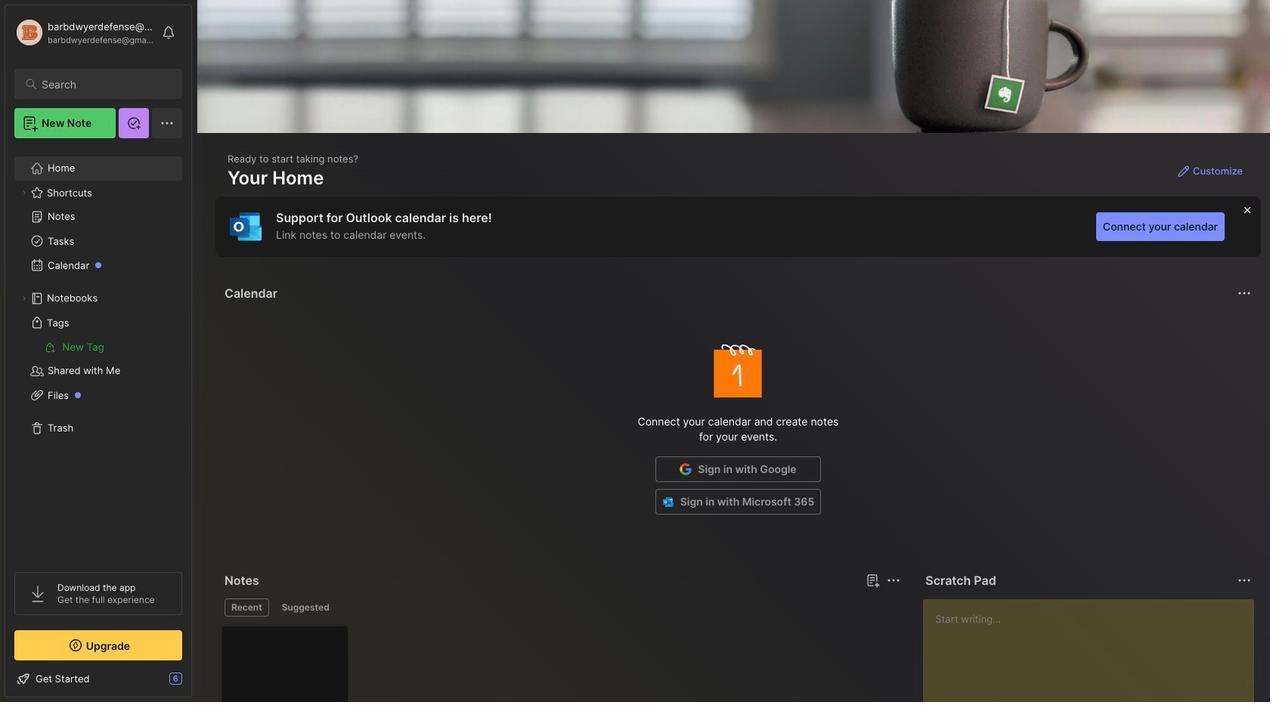 Task type: vqa. For each thing, say whether or not it's contained in the screenshot.
notebook,
no



Task type: locate. For each thing, give the bounding box(es) containing it.
tab list
[[225, 599, 899, 617]]

click to collapse image
[[191, 675, 202, 693]]

more actions image
[[1236, 284, 1254, 302], [885, 572, 903, 590], [1236, 572, 1254, 590]]

none search field inside main element
[[42, 75, 169, 93]]

More actions field
[[1234, 283, 1255, 304], [884, 570, 905, 591], [1234, 570, 1255, 591]]

Account field
[[14, 17, 154, 48]]

0 horizontal spatial tab
[[225, 599, 269, 617]]

tab
[[225, 599, 269, 617], [275, 599, 336, 617]]

tree
[[5, 147, 191, 559]]

1 tab from the left
[[225, 599, 269, 617]]

group
[[14, 335, 181, 359]]

1 horizontal spatial tab
[[275, 599, 336, 617]]

tree inside main element
[[5, 147, 191, 559]]

None search field
[[42, 75, 169, 93]]

2 tab from the left
[[275, 599, 336, 617]]

main element
[[0, 0, 197, 703]]

Help and Learning task checklist field
[[5, 667, 191, 691]]



Task type: describe. For each thing, give the bounding box(es) containing it.
expand notebooks image
[[20, 294, 29, 303]]

Search text field
[[42, 77, 169, 92]]

Start writing… text field
[[936, 600, 1254, 703]]

group inside 'tree'
[[14, 335, 181, 359]]



